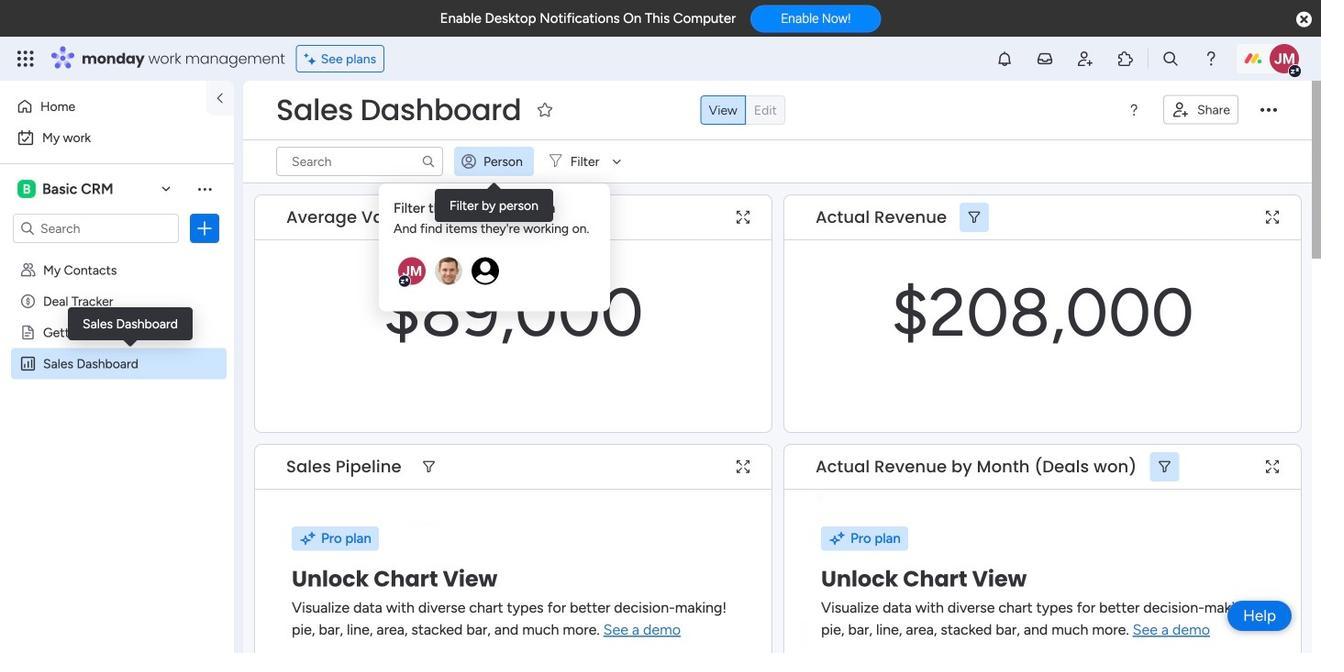 Task type: vqa. For each thing, say whether or not it's contained in the screenshot.
More options icon on the right top of the page
yes



Task type: locate. For each thing, give the bounding box(es) containing it.
workspace options image
[[196, 180, 214, 198]]

0 horizontal spatial v2 fullscreen image
[[737, 211, 750, 224]]

v2 fullscreen image
[[1267, 211, 1280, 224], [737, 461, 750, 474]]

monday marketplace image
[[1117, 50, 1135, 68]]

v2 fullscreen image
[[737, 211, 750, 224], [1267, 461, 1280, 474]]

public board image
[[19, 324, 37, 341]]

0 vertical spatial v2 fullscreen image
[[1267, 211, 1280, 224]]

workspace selection element
[[17, 178, 116, 200]]

0 vertical spatial v2 fullscreen image
[[737, 211, 750, 224]]

Filter dashboard by text search field
[[276, 147, 443, 176]]

2 vertical spatial option
[[0, 254, 234, 257]]

search image
[[421, 154, 436, 169]]

workspace image
[[17, 179, 36, 199]]

see plans image
[[304, 48, 321, 69]]

None field
[[272, 91, 526, 129], [282, 206, 529, 229], [811, 206, 952, 229], [282, 455, 406, 479], [811, 455, 1142, 479], [272, 91, 526, 129], [282, 206, 529, 229], [811, 206, 952, 229], [282, 455, 406, 479], [811, 455, 1142, 479]]

banner
[[243, 81, 1313, 184]]

None search field
[[276, 147, 443, 176]]

help image
[[1202, 50, 1221, 68]]

update feed image
[[1036, 50, 1055, 68]]

list box
[[0, 251, 234, 627]]

add to favorites image
[[536, 101, 555, 119]]

dapulse close image
[[1297, 11, 1313, 29]]

0 horizontal spatial v2 fullscreen image
[[737, 461, 750, 474]]

1 vertical spatial v2 fullscreen image
[[737, 461, 750, 474]]

option
[[11, 92, 196, 121], [11, 123, 223, 152], [0, 254, 234, 257]]

1 vertical spatial v2 fullscreen image
[[1267, 461, 1280, 474]]

select product image
[[17, 50, 35, 68]]

jeremy miller image
[[1270, 44, 1300, 73]]

options image
[[196, 219, 214, 238]]



Task type: describe. For each thing, give the bounding box(es) containing it.
menu image
[[1127, 103, 1142, 117]]

public dashboard image
[[19, 355, 37, 373]]

arrow down image
[[606, 151, 628, 173]]

notifications image
[[996, 50, 1014, 68]]

search everything image
[[1162, 50, 1180, 68]]

share image
[[1172, 101, 1191, 119]]

more options image
[[1261, 102, 1278, 119]]

1 vertical spatial option
[[11, 123, 223, 152]]

1 horizontal spatial v2 fullscreen image
[[1267, 211, 1280, 224]]

0 vertical spatial option
[[11, 92, 196, 121]]

Search in workspace field
[[39, 218, 153, 239]]

1 horizontal spatial v2 fullscreen image
[[1267, 461, 1280, 474]]

invite members image
[[1077, 50, 1095, 68]]



